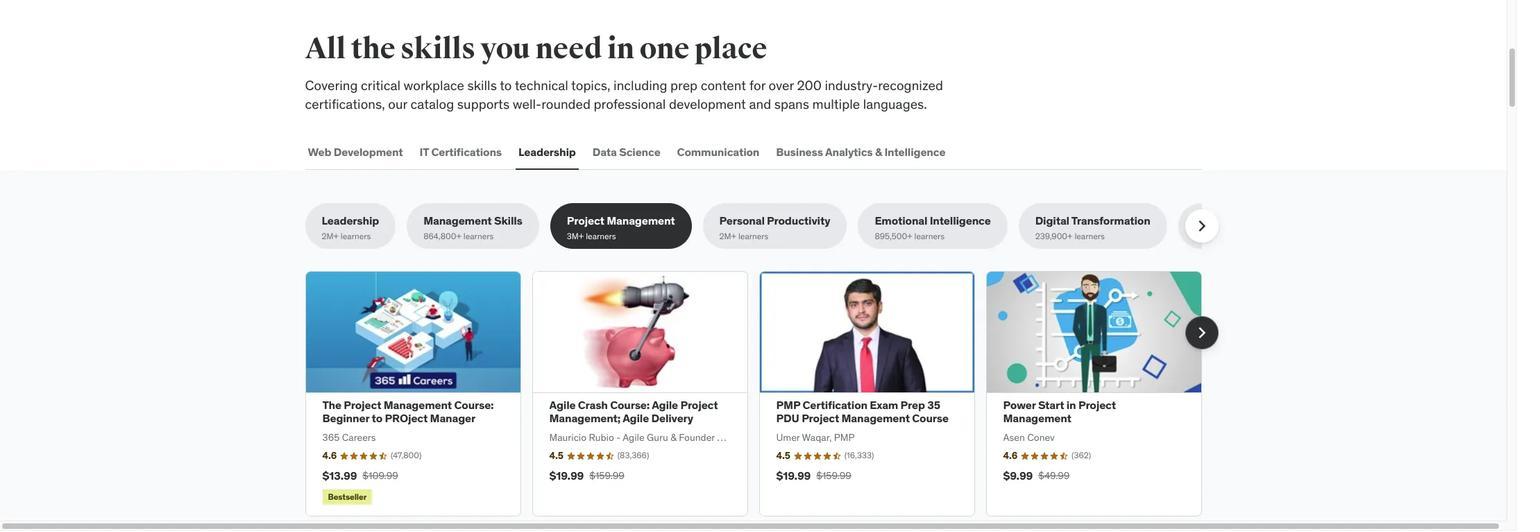 Task type: describe. For each thing, give the bounding box(es) containing it.
business strategy 1m+ learners
[[1195, 214, 1289, 241]]

1m+
[[1195, 231, 1211, 241]]

2m+ inside the leadership 2m+ learners
[[322, 231, 339, 241]]

0 horizontal spatial agile
[[550, 399, 576, 413]]

project inside agile crash course: agile project management; agile delivery
[[681, 399, 718, 413]]

and
[[749, 96, 771, 112]]

864,800+
[[424, 231, 462, 241]]

management inside project management 3m+ learners
[[607, 214, 675, 228]]

data science
[[593, 145, 661, 159]]

project inside the project management course: beginner to project manager
[[344, 399, 381, 413]]

skills
[[494, 214, 523, 228]]

it
[[420, 145, 429, 159]]

project inside project management 3m+ learners
[[567, 214, 605, 228]]

need
[[536, 31, 602, 67]]

science
[[619, 145, 661, 159]]

technical
[[515, 77, 568, 94]]

communication
[[677, 145, 760, 159]]

next image for topic filters 'element'
[[1191, 215, 1213, 238]]

management inside management skills 864,800+ learners
[[424, 214, 492, 228]]

the
[[351, 31, 395, 67]]

pdu
[[777, 412, 800, 426]]

transformation
[[1072, 214, 1151, 228]]

management inside power start in project management
[[1004, 412, 1072, 426]]

spans
[[775, 96, 809, 112]]

skills inside covering critical workplace skills to technical topics, including prep content for over 200 industry-recognized certifications, our catalog supports well-rounded professional development and spans multiple languages.
[[468, 77, 497, 94]]

it certifications button
[[417, 136, 505, 169]]

one
[[640, 31, 690, 67]]

personal
[[720, 214, 765, 228]]

data
[[593, 145, 617, 159]]

development
[[669, 96, 746, 112]]

pmp
[[777, 399, 801, 413]]

web
[[308, 145, 331, 159]]

for
[[750, 77, 766, 94]]

pmp certification exam prep 35 pdu project management course
[[777, 399, 949, 426]]

the project management course: beginner to project manager link
[[322, 399, 494, 426]]

emotional
[[875, 214, 928, 228]]

0 vertical spatial skills
[[401, 31, 475, 67]]

management;
[[550, 412, 621, 426]]

learners for management skills
[[464, 231, 494, 241]]

digital transformation 239,900+ learners
[[1036, 214, 1151, 241]]

rounded
[[542, 96, 591, 112]]

239,900+
[[1036, 231, 1073, 241]]

learners inside the leadership 2m+ learners
[[341, 231, 371, 241]]

management inside pmp certification exam prep 35 pdu project management course
[[842, 412, 910, 426]]

2 horizontal spatial agile
[[652, 399, 678, 413]]

learners for project management
[[586, 231, 616, 241]]

personal productivity 2m+ learners
[[720, 214, 831, 241]]

all
[[305, 31, 346, 67]]

web development button
[[305, 136, 406, 169]]

management inside the project management course: beginner to project manager
[[384, 399, 452, 413]]

prep
[[671, 77, 698, 94]]

it certifications
[[420, 145, 502, 159]]

exam
[[870, 399, 899, 413]]

productivity
[[767, 214, 831, 228]]

multiple
[[813, 96, 860, 112]]

our
[[388, 96, 407, 112]]

intelligence inside button
[[885, 145, 946, 159]]

project inside pmp certification exam prep 35 pdu project management course
[[802, 412, 840, 426]]

project
[[385, 412, 428, 426]]

beginner
[[322, 412, 369, 426]]

certifications
[[431, 145, 502, 159]]

to inside covering critical workplace skills to technical topics, including prep content for over 200 industry-recognized certifications, our catalog supports well-rounded professional development and spans multiple languages.
[[500, 77, 512, 94]]

agile crash course: agile project management; agile delivery
[[550, 399, 718, 426]]



Task type: vqa. For each thing, say whether or not it's contained in the screenshot.


Task type: locate. For each thing, give the bounding box(es) containing it.
in right start at the bottom
[[1067, 399, 1076, 413]]

critical
[[361, 77, 401, 94]]

business down spans
[[776, 145, 823, 159]]

supports
[[457, 96, 510, 112]]

0 horizontal spatial leadership
[[322, 214, 379, 228]]

you
[[481, 31, 530, 67]]

learners inside emotional intelligence 895,500+ learners
[[915, 231, 945, 241]]

business up 1m+
[[1195, 214, 1242, 228]]

course: inside agile crash course: agile project management; agile delivery
[[610, 399, 650, 413]]

skills
[[401, 31, 475, 67], [468, 77, 497, 94]]

place
[[695, 31, 767, 67]]

leadership down rounded
[[519, 145, 576, 159]]

0 horizontal spatial to
[[372, 412, 383, 426]]

to left project
[[372, 412, 383, 426]]

covering
[[305, 77, 358, 94]]

intelligence inside emotional intelligence 895,500+ learners
[[930, 214, 991, 228]]

project inside power start in project management
[[1079, 399, 1116, 413]]

1 horizontal spatial business
[[1195, 214, 1242, 228]]

1 horizontal spatial 2m+
[[720, 231, 737, 241]]

learners inside management skills 864,800+ learners
[[464, 231, 494, 241]]

course: right project
[[454, 399, 494, 413]]

leadership inside topic filters 'element'
[[322, 214, 379, 228]]

catalog
[[411, 96, 454, 112]]

carousel element
[[305, 272, 1219, 517]]

power
[[1004, 399, 1036, 413]]

0 horizontal spatial business
[[776, 145, 823, 159]]

business analytics & intelligence
[[776, 145, 946, 159]]

crash
[[578, 399, 608, 413]]

learners inside project management 3m+ learners
[[586, 231, 616, 241]]

learners inside "personal productivity 2m+ learners"
[[739, 231, 769, 241]]

course:
[[454, 399, 494, 413], [610, 399, 650, 413]]

0 vertical spatial in
[[608, 31, 635, 67]]

1 vertical spatial business
[[1195, 214, 1242, 228]]

workplace
[[404, 77, 464, 94]]

1 vertical spatial next image
[[1191, 322, 1213, 344]]

0 vertical spatial to
[[500, 77, 512, 94]]

in
[[608, 31, 635, 67], [1067, 399, 1076, 413]]

learners for personal productivity
[[739, 231, 769, 241]]

learners for business strategy
[[1213, 231, 1243, 241]]

the project management course: beginner to project manager
[[322, 399, 494, 426]]

learners for emotional intelligence
[[915, 231, 945, 241]]

power start in project management link
[[1004, 399, 1116, 426]]

web development
[[308, 145, 403, 159]]

business inside business strategy 1m+ learners
[[1195, 214, 1242, 228]]

industry-
[[825, 77, 878, 94]]

topics,
[[571, 77, 611, 94]]

1 horizontal spatial to
[[500, 77, 512, 94]]

delivery
[[652, 412, 693, 426]]

&
[[875, 145, 882, 159]]

7 learners from the left
[[1213, 231, 1243, 241]]

course
[[912, 412, 949, 426]]

in up including
[[608, 31, 635, 67]]

1 vertical spatial leadership
[[322, 214, 379, 228]]

in inside power start in project management
[[1067, 399, 1076, 413]]

start
[[1039, 399, 1065, 413]]

1 course: from the left
[[454, 399, 494, 413]]

project management 3m+ learners
[[567, 214, 675, 241]]

to up supports
[[500, 77, 512, 94]]

learners inside digital transformation 239,900+ learners
[[1075, 231, 1105, 241]]

leadership for leadership
[[519, 145, 576, 159]]

management
[[424, 214, 492, 228], [607, 214, 675, 228], [384, 399, 452, 413], [842, 412, 910, 426], [1004, 412, 1072, 426]]

1 horizontal spatial agile
[[623, 412, 649, 426]]

3m+
[[567, 231, 584, 241]]

recognized
[[878, 77, 943, 94]]

0 vertical spatial next image
[[1191, 215, 1213, 238]]

including
[[614, 77, 668, 94]]

2 2m+ from the left
[[720, 231, 737, 241]]

1 vertical spatial skills
[[468, 77, 497, 94]]

0 vertical spatial intelligence
[[885, 145, 946, 159]]

business for business strategy 1m+ learners
[[1195, 214, 1242, 228]]

agile
[[550, 399, 576, 413], [652, 399, 678, 413], [623, 412, 649, 426]]

leadership down web development "button" at top left
[[322, 214, 379, 228]]

1 vertical spatial to
[[372, 412, 383, 426]]

learners inside business strategy 1m+ learners
[[1213, 231, 1243, 241]]

next image inside carousel element
[[1191, 322, 1213, 344]]

1 learners from the left
[[341, 231, 371, 241]]

2 course: from the left
[[610, 399, 650, 413]]

5 learners from the left
[[915, 231, 945, 241]]

1 horizontal spatial in
[[1067, 399, 1076, 413]]

strategy
[[1245, 214, 1289, 228]]

skills up supports
[[468, 77, 497, 94]]

next image inside topic filters 'element'
[[1191, 215, 1213, 238]]

1 vertical spatial in
[[1067, 399, 1076, 413]]

covering critical workplace skills to technical topics, including prep content for over 200 industry-recognized certifications, our catalog supports well-rounded professional development and spans multiple languages.
[[305, 77, 943, 112]]

skills up workplace
[[401, 31, 475, 67]]

1 horizontal spatial course:
[[610, 399, 650, 413]]

2m+
[[322, 231, 339, 241], [720, 231, 737, 241]]

1 2m+ from the left
[[322, 231, 339, 241]]

data science button
[[590, 136, 663, 169]]

0 vertical spatial leadership
[[519, 145, 576, 159]]

power start in project management
[[1004, 399, 1116, 426]]

1 horizontal spatial leadership
[[519, 145, 576, 159]]

over
[[769, 77, 794, 94]]

leadership inside button
[[519, 145, 576, 159]]

2 learners from the left
[[464, 231, 494, 241]]

200
[[797, 77, 822, 94]]

next image
[[1191, 215, 1213, 238], [1191, 322, 1213, 344]]

business analytics & intelligence button
[[774, 136, 949, 169]]

1 vertical spatial intelligence
[[930, 214, 991, 228]]

learners for digital transformation
[[1075, 231, 1105, 241]]

certification
[[803, 399, 868, 413]]

management skills 864,800+ learners
[[424, 214, 523, 241]]

course: inside the project management course: beginner to project manager
[[454, 399, 494, 413]]

3 learners from the left
[[586, 231, 616, 241]]

topic filters element
[[305, 204, 1306, 249]]

to
[[500, 77, 512, 94], [372, 412, 383, 426]]

all the skills you need in one place
[[305, 31, 767, 67]]

professional
[[594, 96, 666, 112]]

next image for carousel element
[[1191, 322, 1213, 344]]

intelligence
[[885, 145, 946, 159], [930, 214, 991, 228]]

well-
[[513, 96, 542, 112]]

development
[[334, 145, 403, 159]]

intelligence right &
[[885, 145, 946, 159]]

leadership button
[[516, 136, 579, 169]]

agile crash course: agile project management; agile delivery link
[[550, 399, 718, 426]]

prep
[[901, 399, 925, 413]]

content
[[701, 77, 746, 94]]

4 learners from the left
[[739, 231, 769, 241]]

6 learners from the left
[[1075, 231, 1105, 241]]

0 vertical spatial business
[[776, 145, 823, 159]]

1 next image from the top
[[1191, 215, 1213, 238]]

business for business analytics & intelligence
[[776, 145, 823, 159]]

2m+ inside "personal productivity 2m+ learners"
[[720, 231, 737, 241]]

895,500+
[[875, 231, 913, 241]]

leadership for leadership 2m+ learners
[[322, 214, 379, 228]]

course: right crash
[[610, 399, 650, 413]]

business
[[776, 145, 823, 159], [1195, 214, 1242, 228]]

leadership 2m+ learners
[[322, 214, 379, 241]]

to inside the project management course: beginner to project manager
[[372, 412, 383, 426]]

the
[[322, 399, 342, 413]]

leadership
[[519, 145, 576, 159], [322, 214, 379, 228]]

manager
[[430, 412, 476, 426]]

pmp certification exam prep 35 pdu project management course link
[[777, 399, 949, 426]]

languages.
[[863, 96, 927, 112]]

learners
[[341, 231, 371, 241], [464, 231, 494, 241], [586, 231, 616, 241], [739, 231, 769, 241], [915, 231, 945, 241], [1075, 231, 1105, 241], [1213, 231, 1243, 241]]

0 horizontal spatial course:
[[454, 399, 494, 413]]

project
[[567, 214, 605, 228], [344, 399, 381, 413], [681, 399, 718, 413], [1079, 399, 1116, 413], [802, 412, 840, 426]]

35
[[928, 399, 941, 413]]

digital
[[1036, 214, 1070, 228]]

emotional intelligence 895,500+ learners
[[875, 214, 991, 241]]

business inside button
[[776, 145, 823, 159]]

intelligence right emotional
[[930, 214, 991, 228]]

0 horizontal spatial 2m+
[[322, 231, 339, 241]]

certifications,
[[305, 96, 385, 112]]

analytics
[[825, 145, 873, 159]]

communication button
[[675, 136, 763, 169]]

2 next image from the top
[[1191, 322, 1213, 344]]

0 horizontal spatial in
[[608, 31, 635, 67]]



